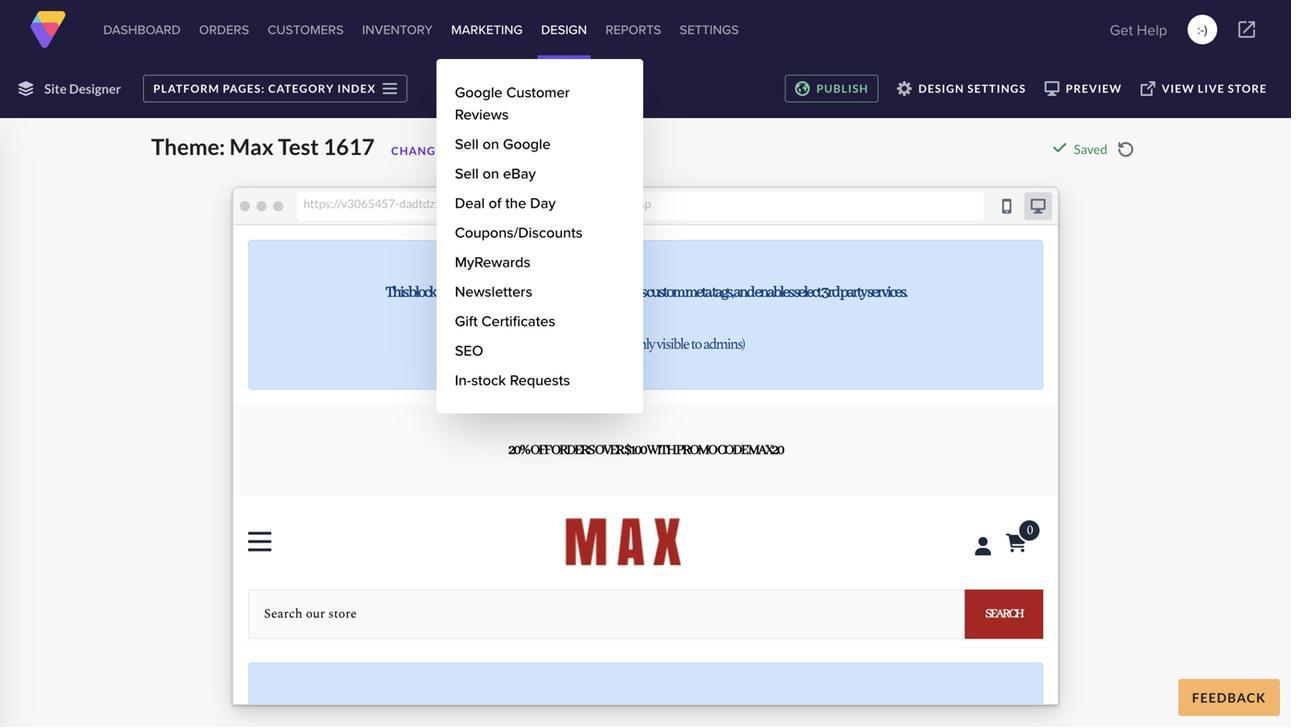 Task type: locate. For each thing, give the bounding box(es) containing it.
1617
[[323, 133, 375, 160]]

design
[[541, 20, 587, 39]]

settings
[[680, 20, 739, 39]]

get
[[1110, 19, 1133, 40]]

dashboard image
[[30, 11, 66, 48]]

site
[[44, 81, 67, 96]]

customers button
[[264, 0, 347, 59]]

settings
[[968, 82, 1026, 95]]

preview button
[[1036, 75, 1132, 102]]

https://v3065457-
[[304, 197, 399, 211]]

design button
[[538, 0, 591, 59]]

reports button
[[602, 0, 665, 59]]

theme: max test 1617
[[151, 133, 375, 160]]

category
[[268, 82, 334, 95]]

customers
[[268, 20, 344, 39]]

https://v3065457-dadtdz5s7oyg.demo079.volusion.com/cindex.asp
[[304, 197, 651, 211]]

max
[[230, 133, 274, 160]]

saved image
[[1053, 140, 1068, 155]]

:-)
[[1198, 20, 1208, 39]]

view
[[1162, 82, 1195, 95]]

live
[[1198, 82, 1225, 95]]

theme
[[446, 144, 489, 157]]

designer
[[69, 81, 121, 96]]

marketing
[[451, 20, 523, 39]]

platform pages: category index
[[153, 82, 376, 95]]

dadtdz5s7oyg.demo079.volusion.com/cindex.asp
[[399, 197, 651, 211]]

preview
[[1066, 82, 1122, 95]]

dashboard link
[[100, 0, 184, 59]]

design settings
[[919, 82, 1026, 95]]

view live store button
[[1132, 75, 1277, 102]]

:-) link
[[1188, 15, 1218, 44]]

get help link
[[1105, 11, 1173, 48]]

change theme
[[391, 144, 489, 157]]



Task type: vqa. For each thing, say whether or not it's contained in the screenshot.
Settings on the right of page
yes



Task type: describe. For each thing, give the bounding box(es) containing it.
reports
[[606, 20, 661, 39]]

help
[[1137, 19, 1168, 40]]

platform pages: category index button
[[143, 75, 407, 102]]

inventory button
[[359, 0, 437, 59]]

view live store
[[1162, 82, 1267, 95]]

platform
[[153, 82, 220, 95]]

volusion-logo link
[[30, 11, 66, 48]]

publish button
[[785, 75, 879, 102]]

index
[[337, 82, 376, 95]]

orders
[[199, 20, 249, 39]]

)
[[1205, 20, 1208, 39]]

theme:
[[151, 133, 225, 160]]

feedback button
[[1179, 679, 1280, 716]]

site designer
[[44, 81, 121, 96]]

marketing button
[[448, 0, 527, 59]]

design
[[919, 82, 965, 95]]

orders button
[[196, 0, 253, 59]]

dashboard
[[103, 20, 181, 39]]

settings button
[[676, 0, 743, 59]]

get help
[[1110, 19, 1168, 40]]

store
[[1228, 82, 1267, 95]]

test
[[278, 133, 319, 160]]

:-
[[1198, 20, 1205, 39]]

inventory
[[362, 20, 433, 39]]

design settings button
[[888, 75, 1036, 102]]

publish
[[817, 82, 869, 95]]

saved
[[1074, 141, 1108, 157]]

pages:
[[223, 82, 265, 95]]

feedback
[[1192, 690, 1267, 706]]

change
[[391, 144, 443, 157]]



